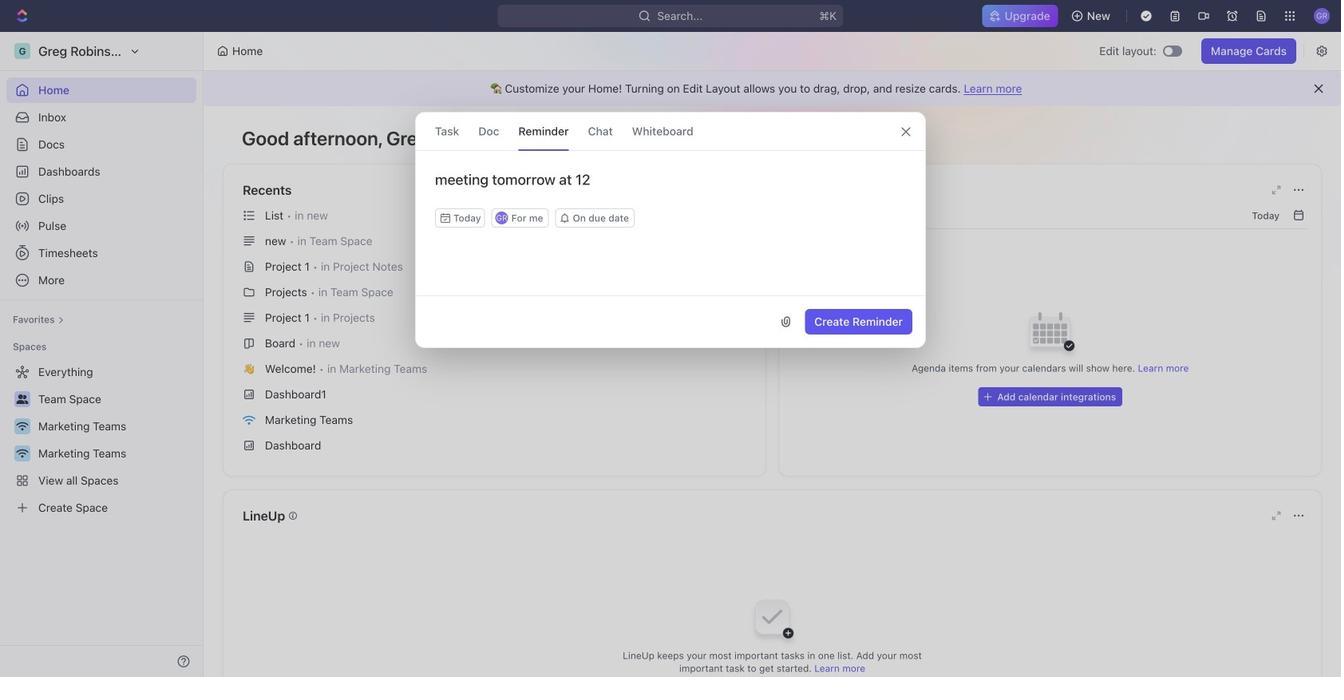 Task type: locate. For each thing, give the bounding box(es) containing it.
dialog
[[415, 112, 926, 348]]

Reminder na﻿me or type '/' for commands text field
[[416, 170, 925, 208]]

tree
[[6, 359, 196, 521]]

sidebar navigation
[[0, 32, 204, 677]]

tree inside sidebar navigation
[[6, 359, 196, 521]]

alert
[[204, 71, 1341, 106]]



Task type: vqa. For each thing, say whether or not it's contained in the screenshot.
wifi ICON
yes



Task type: describe. For each thing, give the bounding box(es) containing it.
wifi image
[[243, 415, 255, 425]]



